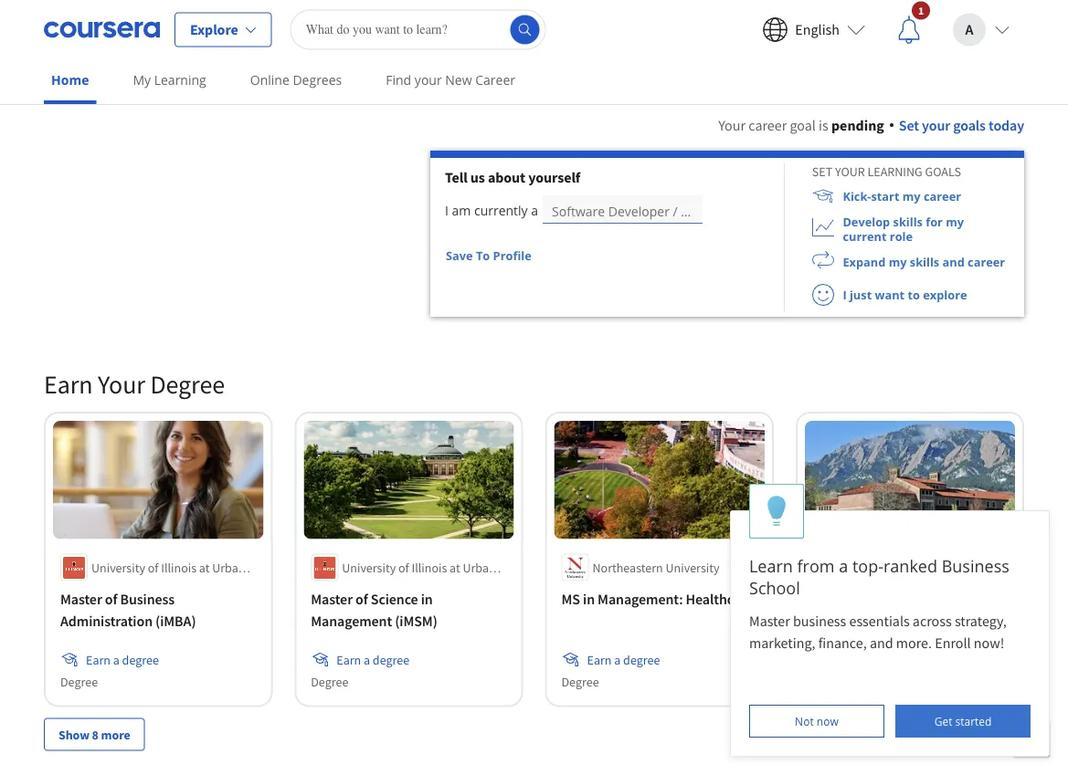Task type: vqa. For each thing, say whether or not it's contained in the screenshot.
undergraduate in the An online bachelor's degree in cybersecurity technology is an online undergraduate degree that can prepare you to launch your career in the cybersecurity field. This program covers topics like solution integration, cybersecurity governance,  risk management. Graduates may be well-prepared for careers in cybersecurity and policy, data protection, or information security.
no



Task type: locate. For each thing, give the bounding box(es) containing it.
goals
[[953, 116, 986, 134], [925, 164, 961, 180]]

1 vertical spatial your
[[98, 369, 145, 401]]

alice element
[[730, 484, 1050, 758]]

0 horizontal spatial urbana-
[[212, 560, 256, 576]]

skills inside the expand my skills and career button
[[910, 254, 940, 270]]

illinois up master of science in management (imsm) link
[[412, 560, 447, 576]]

illinois for business
[[161, 560, 197, 576]]

set your learning goals
[[812, 164, 961, 180]]

my inside 'button'
[[903, 188, 921, 204]]

your up learning
[[922, 116, 951, 134]]

0 horizontal spatial your
[[415, 71, 442, 89]]

a left top-
[[839, 555, 848, 578]]

career inside button
[[968, 254, 1005, 270]]

0 vertical spatial i
[[445, 202, 449, 219]]

career inside 'button'
[[924, 188, 961, 204]]

1 vertical spatial i
[[843, 287, 847, 303]]

show 8 more button
[[44, 719, 145, 752]]

a down administration
[[113, 652, 120, 669]]

science inside the master of science in management (imsm)
[[371, 591, 418, 609]]

and
[[943, 254, 965, 270], [870, 634, 893, 653]]

online degrees
[[250, 71, 342, 89]]

0 horizontal spatial science
[[371, 591, 418, 609]]

champaign for science
[[342, 578, 403, 595]]

earn a degree for management:
[[587, 652, 660, 669]]

1 horizontal spatial champaign
[[342, 578, 403, 595]]

skills down kick-start my career
[[893, 214, 923, 230]]

at up 'master of business administration (imba)' link
[[199, 560, 210, 576]]

0 horizontal spatial illinois
[[161, 560, 197, 576]]

get
[[935, 714, 953, 729]]

not now
[[795, 714, 839, 729]]

urbana- up master of science in management (imsm) link
[[463, 560, 506, 576]]

1 degree from the left
[[122, 652, 159, 669]]

my right start
[[903, 188, 921, 204]]

business inside master of business administration (imba)
[[120, 591, 175, 609]]

master of business administration (imba) link
[[60, 589, 256, 633]]

2 vertical spatial my
[[889, 254, 907, 270]]

3 degree from the left
[[623, 652, 660, 669]]

explore
[[923, 287, 967, 303]]

i left just
[[843, 287, 847, 303]]

tell us about yourself
[[445, 168, 581, 186]]

4 university from the left
[[843, 560, 897, 576]]

english
[[795, 21, 840, 39]]

1 earn a degree from the left
[[86, 652, 159, 669]]

illinois up 'master of business administration (imba)' link
[[161, 560, 197, 576]]

skills inside develop skills for my current role
[[893, 214, 923, 230]]

2 urbana- from the left
[[463, 560, 506, 576]]

0 horizontal spatial business
[[120, 591, 175, 609]]

1 vertical spatial your
[[922, 116, 951, 134]]

set inside the set your goals today dropdown button
[[899, 116, 919, 134]]

degree for healthcare
[[623, 652, 660, 669]]

1 horizontal spatial career
[[924, 188, 961, 204]]

champaign up administration
[[91, 578, 153, 595]]

at
[[199, 560, 210, 576], [450, 560, 460, 576]]

at up master of science in management (imsm) link
[[450, 560, 460, 576]]

master up marketing, at the bottom right of the page
[[749, 612, 790, 631]]

2 degree from the left
[[373, 652, 410, 669]]

marketing,
[[749, 634, 816, 653]]

my right for
[[946, 214, 964, 230]]

my
[[903, 188, 921, 204], [946, 214, 964, 230], [889, 254, 907, 270]]

2 horizontal spatial science
[[872, 591, 919, 609]]

None search field
[[290, 10, 546, 50]]

1 horizontal spatial business
[[942, 555, 1010, 578]]

master up administration
[[60, 591, 102, 609]]

3 in from the left
[[922, 591, 934, 609]]

earn a degree down essentials at right bottom
[[838, 652, 911, 669]]

1 horizontal spatial illinois
[[412, 560, 447, 576]]

graduation cap image
[[812, 186, 834, 207]]

earn for master of science in management (imsm)
[[337, 652, 361, 669]]

0 vertical spatial skills
[[893, 214, 923, 230]]

your
[[415, 71, 442, 89], [922, 116, 951, 134], [835, 164, 865, 180]]

0 vertical spatial goals
[[953, 116, 986, 134]]

master inside the master business essentials across strategy, marketing, finance, and more. enroll now!
[[749, 612, 790, 631]]

northeastern
[[593, 560, 663, 576]]

0 vertical spatial set
[[899, 116, 919, 134]]

university of colorado boulder
[[843, 560, 1007, 576]]

0 horizontal spatial at
[[199, 560, 210, 576]]

master inside master of science in data science
[[812, 591, 854, 609]]

save to profile
[[446, 248, 532, 264]]

urbana- up 'master of business administration (imba)' link
[[212, 560, 256, 576]]

earn a degree down the 'management'
[[337, 652, 410, 669]]

current
[[843, 228, 887, 244]]

1 horizontal spatial science
[[812, 613, 860, 631]]

expand my skills and career
[[843, 254, 1005, 270]]

your right find
[[415, 71, 442, 89]]

online degrees link
[[243, 59, 349, 101]]

save
[[446, 248, 473, 264]]

goals up kick-start my career
[[925, 164, 961, 180]]

business
[[942, 555, 1010, 578], [120, 591, 175, 609]]

boulder
[[965, 560, 1007, 576]]

of inside master of business administration (imba)
[[105, 591, 117, 609]]

master for master of science in data science
[[812, 591, 854, 609]]

0 vertical spatial my
[[903, 188, 921, 204]]

develop skills for my current role button
[[785, 213, 1010, 246]]

kick-start my career
[[843, 188, 961, 204]]

0 horizontal spatial and
[[870, 634, 893, 653]]

career
[[475, 71, 515, 89]]

1 vertical spatial set
[[812, 164, 833, 180]]

set up learning
[[899, 116, 919, 134]]

university up the master of science in management (imsm)
[[342, 560, 396, 576]]

2 champaign from the left
[[342, 578, 403, 595]]

in for master of science in management (imsm)
[[421, 591, 433, 609]]

2 earn a degree from the left
[[337, 652, 410, 669]]

university up master of business administration (imba)
[[91, 560, 145, 576]]

in inside master of science in data science
[[922, 591, 934, 609]]

university of illinois at urbana- champaign up (imba)
[[91, 560, 256, 595]]

ms in management: healthcare link
[[562, 589, 757, 611]]

earn your degree collection element
[[33, 339, 1035, 776]]

of up the 'management'
[[356, 591, 368, 609]]

3 earn a degree from the left
[[587, 652, 660, 669]]

i just want to explore button
[[785, 279, 967, 312]]

goals left today
[[953, 116, 986, 134]]

1
[[918, 3, 924, 17]]

home
[[51, 71, 89, 89]]

i inside button
[[843, 287, 847, 303]]

for
[[926, 214, 943, 230]]

illinois for science
[[412, 560, 447, 576]]

your up the kick-
[[835, 164, 865, 180]]

of left colorado
[[900, 560, 910, 576]]

master of science in management (imsm) link
[[311, 589, 507, 633]]

2 vertical spatial career
[[968, 254, 1005, 270]]

1 vertical spatial skills
[[910, 254, 940, 270]]

get started
[[935, 714, 992, 729]]

1 horizontal spatial at
[[450, 560, 460, 576]]

master up the 'management'
[[311, 591, 353, 609]]

1 vertical spatial career
[[924, 188, 961, 204]]

2 horizontal spatial in
[[922, 591, 934, 609]]

2 university from the left
[[342, 560, 396, 576]]

4 degree from the left
[[874, 652, 911, 669]]

learning
[[154, 71, 206, 89]]

0 vertical spatial career
[[749, 116, 787, 134]]

champaign up the 'management'
[[342, 578, 403, 595]]

expand my skills and career button
[[785, 246, 1005, 279]]

i left am
[[445, 202, 449, 219]]

of up administration
[[105, 591, 117, 609]]

business up data
[[942, 555, 1010, 578]]

finance,
[[819, 634, 867, 653]]

2 at from the left
[[450, 560, 460, 576]]

your inside dropdown button
[[922, 116, 951, 134]]

earn a degree down administration
[[86, 652, 159, 669]]

degree down master of business administration (imba)
[[122, 652, 159, 669]]

1 illinois from the left
[[161, 560, 197, 576]]

earn
[[44, 369, 93, 401], [86, 652, 111, 669], [337, 652, 361, 669], [587, 652, 612, 669], [838, 652, 862, 669]]

i just want to explore
[[843, 287, 967, 303]]

in up the across
[[922, 591, 934, 609]]

degree for master of business administration (imba)
[[60, 674, 98, 690]]

start
[[871, 188, 900, 204]]

pending
[[832, 116, 884, 134]]

not now button
[[749, 706, 885, 738]]

1 vertical spatial and
[[870, 634, 893, 653]]

my
[[133, 71, 151, 89]]

1 horizontal spatial i
[[843, 287, 847, 303]]

university up master of science in data science
[[843, 560, 897, 576]]

coursera image
[[44, 15, 160, 44]]

save to profile button
[[445, 239, 533, 272]]

2 university of illinois at urbana- champaign from the left
[[342, 560, 506, 595]]

and inside the master business essentials across strategy, marketing, finance, and more. enroll now!
[[870, 634, 893, 653]]

master
[[60, 591, 102, 609], [311, 591, 353, 609], [812, 591, 854, 609], [749, 612, 790, 631]]

master of science in management (imsm)
[[311, 591, 438, 631]]

0 horizontal spatial set
[[812, 164, 833, 180]]

science up finance,
[[812, 613, 860, 631]]

0 vertical spatial and
[[943, 254, 965, 270]]

0 vertical spatial your
[[415, 71, 442, 89]]

science
[[371, 591, 418, 609], [872, 591, 919, 609], [812, 613, 860, 631]]

your for new
[[415, 71, 442, 89]]

1 horizontal spatial your
[[718, 116, 746, 134]]

am
[[452, 202, 471, 219]]

2 vertical spatial your
[[835, 164, 865, 180]]

help center image
[[1021, 728, 1043, 750]]

and up 'explore' at the top of page
[[943, 254, 965, 270]]

across
[[913, 612, 952, 631]]

champaign
[[91, 578, 153, 595], [342, 578, 403, 595]]

1 horizontal spatial and
[[943, 254, 965, 270]]

2 in from the left
[[583, 591, 595, 609]]

university for master of science in data science
[[843, 560, 897, 576]]

master inside the master of science in management (imsm)
[[311, 591, 353, 609]]

0 horizontal spatial your
[[98, 369, 145, 401]]

0 horizontal spatial in
[[421, 591, 433, 609]]

0 vertical spatial your
[[718, 116, 746, 134]]

2 horizontal spatial your
[[922, 116, 951, 134]]

0 horizontal spatial university of illinois at urbana- champaign
[[91, 560, 256, 595]]

1 at from the left
[[199, 560, 210, 576]]

of inside master of science in data science
[[857, 591, 869, 609]]

2 horizontal spatial career
[[968, 254, 1005, 270]]

1 horizontal spatial urbana-
[[463, 560, 506, 576]]

master up business
[[812, 591, 854, 609]]

earn a degree down management:
[[587, 652, 660, 669]]

goals inside dropdown button
[[953, 116, 986, 134]]

university of illinois at urbana- champaign up (imsm) at bottom left
[[342, 560, 506, 595]]

set your goals today button
[[890, 114, 1024, 136]]

i am currently a
[[445, 202, 538, 219]]

set up graduation cap image
[[812, 164, 833, 180]]

1 in from the left
[[421, 591, 433, 609]]

learn
[[749, 555, 793, 578]]

now!
[[974, 634, 1005, 653]]

my learning link
[[126, 59, 214, 101]]

my down role
[[889, 254, 907, 270]]

degree down essentials at right bottom
[[874, 652, 911, 669]]

kick-start my career button
[[785, 180, 961, 213]]

skills
[[893, 214, 923, 230], [910, 254, 940, 270]]

2 illinois from the left
[[412, 560, 447, 576]]

science up (imsm) at bottom left
[[371, 591, 418, 609]]

more
[[101, 727, 130, 743]]

profile
[[493, 248, 532, 264]]

1 horizontal spatial in
[[583, 591, 595, 609]]

kick-
[[843, 188, 871, 204]]

a
[[531, 202, 538, 219], [839, 555, 848, 578], [113, 652, 120, 669], [364, 652, 370, 669], [614, 652, 621, 669], [865, 652, 871, 669]]

earn a degree
[[86, 652, 159, 669], [337, 652, 410, 669], [587, 652, 660, 669], [838, 652, 911, 669]]

0 vertical spatial business
[[942, 555, 1010, 578]]

in up (imsm) at bottom left
[[421, 591, 433, 609]]

1 university of illinois at urbana- champaign from the left
[[91, 560, 256, 595]]

1 vertical spatial business
[[120, 591, 175, 609]]

my inside develop skills for my current role
[[946, 214, 964, 230]]

1 horizontal spatial university of illinois at urbana- champaign
[[342, 560, 506, 595]]

1 horizontal spatial your
[[835, 164, 865, 180]]

3 university from the left
[[666, 560, 720, 576]]

degree down management:
[[623, 652, 660, 669]]

role
[[890, 228, 913, 244]]

1 university from the left
[[91, 560, 145, 576]]

expand
[[843, 254, 886, 270]]

0 horizontal spatial career
[[749, 116, 787, 134]]

management
[[311, 613, 392, 631]]

0 horizontal spatial champaign
[[91, 578, 153, 595]]

1 champaign from the left
[[91, 578, 153, 595]]

degree down (imsm) at bottom left
[[373, 652, 410, 669]]

yourself
[[528, 168, 581, 186]]

in inside the master of science in management (imsm)
[[421, 591, 433, 609]]

set
[[899, 116, 919, 134], [812, 164, 833, 180]]

in right ms
[[583, 591, 595, 609]]

1 urbana- from the left
[[212, 560, 256, 576]]

i
[[445, 202, 449, 219], [843, 287, 847, 303]]

of up essentials at right bottom
[[857, 591, 869, 609]]

1 vertical spatial my
[[946, 214, 964, 230]]

master inside master of business administration (imba)
[[60, 591, 102, 609]]

your for learning
[[835, 164, 865, 180]]

science for science
[[872, 591, 919, 609]]

university for master of science in management (imsm)
[[342, 560, 396, 576]]

degree
[[150, 369, 225, 401], [60, 674, 98, 690], [311, 674, 348, 690], [562, 674, 599, 690]]

and down essentials at right bottom
[[870, 634, 893, 653]]

to
[[476, 248, 490, 264]]

a button
[[939, 0, 1024, 59]]

0 horizontal spatial i
[[445, 202, 449, 219]]

business up (imba)
[[120, 591, 175, 609]]

1 horizontal spatial set
[[899, 116, 919, 134]]

university of illinois at urbana- champaign for business
[[91, 560, 256, 595]]

a down essentials at right bottom
[[865, 652, 871, 669]]

science up essentials at right bottom
[[872, 591, 919, 609]]

university up healthcare
[[666, 560, 720, 576]]

career
[[749, 116, 787, 134], [924, 188, 961, 204], [968, 254, 1005, 270]]

skills up 'to' in the right of the page
[[910, 254, 940, 270]]



Task type: describe. For each thing, give the bounding box(es) containing it.
1 button
[[880, 0, 939, 59]]

learning
[[868, 164, 923, 180]]

ranked
[[884, 555, 938, 578]]

want
[[875, 287, 905, 303]]

earn a degree for science
[[337, 652, 410, 669]]

my inside button
[[889, 254, 907, 270]]

administration
[[60, 613, 153, 631]]

colorado
[[913, 560, 962, 576]]

learn from a top-ranked business school
[[749, 555, 1010, 600]]

of inside the master of science in management (imsm)
[[356, 591, 368, 609]]

of up 'master of business administration (imba)' link
[[148, 560, 158, 576]]

1 vertical spatial goals
[[925, 164, 961, 180]]

is
[[819, 116, 829, 134]]

repeat image
[[812, 251, 834, 273]]

business inside learn from a top-ranked business school
[[942, 555, 1010, 578]]

at for master of science in management (imsm)
[[450, 560, 460, 576]]

set your goals today
[[899, 116, 1024, 134]]

of up master of science in management (imsm) link
[[398, 560, 409, 576]]

explore button
[[175, 12, 272, 47]]

not
[[795, 714, 814, 729]]

master for master of business administration (imba)
[[60, 591, 102, 609]]

your for goals
[[922, 116, 951, 134]]

tell
[[445, 168, 468, 186]]

earn for ms in management: healthcare
[[587, 652, 612, 669]]

set for set your learning goals
[[812, 164, 833, 180]]

What do you want to learn? text field
[[290, 10, 546, 50]]

urbana- for master of business administration (imba)
[[212, 560, 256, 576]]

university of illinois at urbana- champaign for science
[[342, 560, 506, 595]]

in for master of science in data science
[[922, 591, 934, 609]]

degree for ms in management: healthcare
[[562, 674, 599, 690]]

at for master of business administration (imba)
[[199, 560, 210, 576]]

degree for administration
[[122, 652, 159, 669]]

champaign for business
[[91, 578, 153, 595]]

4 earn a degree from the left
[[838, 652, 911, 669]]

a down management:
[[614, 652, 621, 669]]

develop skills for my current role
[[843, 214, 964, 244]]

set for set your goals today
[[899, 116, 919, 134]]

earn a degree for business
[[86, 652, 159, 669]]

master business essentials across strategy, marketing, finance, and more. enroll now!
[[749, 612, 1010, 653]]

from
[[797, 555, 835, 578]]

data
[[937, 591, 966, 609]]

get started link
[[896, 706, 1031, 738]]

goal
[[790, 116, 816, 134]]

earn your degree
[[44, 369, 225, 401]]

engineer
[[681, 202, 734, 220]]

8
[[92, 727, 99, 743]]

english button
[[748, 0, 880, 59]]

your career goal is pending
[[718, 116, 884, 134]]

a down the 'management'
[[364, 652, 370, 669]]

university for master of business administration (imba)
[[91, 560, 145, 576]]

line chart image
[[812, 218, 834, 240]]

developer
[[608, 202, 670, 220]]

software
[[552, 202, 605, 220]]

(imba)
[[155, 613, 196, 631]]

strategy,
[[955, 612, 1007, 631]]

home link
[[44, 59, 96, 104]]

management:
[[598, 591, 683, 609]]

find
[[386, 71, 411, 89]]

currently
[[474, 202, 528, 219]]

my learning
[[133, 71, 206, 89]]

ms
[[562, 591, 580, 609]]

today
[[989, 116, 1024, 134]]

(imsm)
[[395, 613, 438, 631]]

i for i just want to explore
[[843, 287, 847, 303]]

smile image
[[812, 284, 834, 306]]

degree for in
[[373, 652, 410, 669]]

i for i am currently a
[[445, 202, 449, 219]]

just
[[850, 287, 872, 303]]

earn your degree main content
[[0, 92, 1068, 776]]

science for (imsm)
[[371, 591, 418, 609]]

earn for master of business administration (imba)
[[86, 652, 111, 669]]

/
[[673, 202, 678, 220]]

master of science in data science
[[812, 591, 966, 631]]

now
[[817, 714, 839, 729]]

more.
[[896, 634, 932, 653]]

show 8 more
[[58, 727, 130, 743]]

degree for master of science in management (imsm)
[[311, 674, 348, 690]]

in inside "link"
[[583, 591, 595, 609]]

school
[[749, 577, 800, 600]]

top-
[[853, 555, 884, 578]]

northeastern university
[[593, 560, 720, 576]]

master for master of science in management (imsm)
[[311, 591, 353, 609]]

us
[[470, 168, 485, 186]]

lightbulb tip image
[[767, 496, 787, 528]]

enroll
[[935, 634, 971, 653]]

master of business administration (imba)
[[60, 591, 196, 631]]

a right currently
[[531, 202, 538, 219]]

to
[[908, 287, 920, 303]]

software developer / engineer
[[552, 202, 734, 220]]

explore
[[190, 21, 238, 39]]

urbana- for master of science in management (imsm)
[[463, 560, 506, 576]]

degrees
[[293, 71, 342, 89]]

ms in management: healthcare
[[562, 591, 754, 609]]

find your new career
[[386, 71, 515, 89]]

and inside button
[[943, 254, 965, 270]]

master of science in data science link
[[812, 589, 1008, 633]]

a inside learn from a top-ranked business school
[[839, 555, 848, 578]]

show
[[58, 727, 89, 743]]

master for master business essentials across strategy, marketing, finance, and more. enroll now!
[[749, 612, 790, 631]]

new
[[445, 71, 472, 89]]

find your new career link
[[379, 59, 523, 101]]



